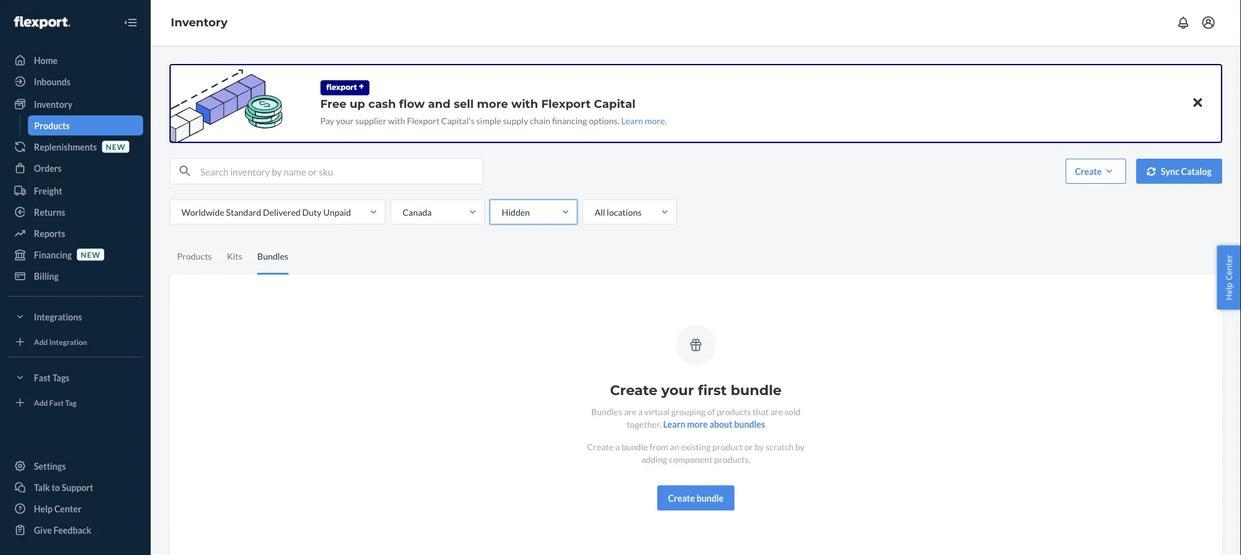 Task type: vqa. For each thing, say whether or not it's contained in the screenshot.
left "PLACE"
no



Task type: locate. For each thing, give the bounding box(es) containing it.
0 vertical spatial add
[[34, 338, 48, 347]]

bundle inside button
[[697, 493, 724, 504]]

more right options.
[[645, 115, 665, 126]]

bundles for bundles are a virtual grouping of products that are sold together.
[[592, 407, 623, 417]]

0 vertical spatial products
[[34, 120, 70, 131]]

bundles inside bundles are a virtual grouping of products that are sold together.
[[592, 407, 623, 417]]

1 horizontal spatial are
[[771, 407, 783, 417]]

bundle up that
[[731, 382, 782, 399]]

duty
[[302, 207, 322, 218]]

tag
[[65, 399, 77, 408]]

0 vertical spatial with
[[512, 97, 538, 111]]

your right pay
[[336, 115, 354, 126]]

learn down capital
[[622, 115, 643, 126]]

bundles left virtual
[[592, 407, 623, 417]]

0 horizontal spatial your
[[336, 115, 354, 126]]

0 vertical spatial more
[[477, 97, 508, 111]]

1 vertical spatial add
[[34, 399, 48, 408]]

sync catalog button
[[1137, 159, 1223, 184]]

by right scratch
[[796, 442, 805, 453]]

learn more link
[[622, 115, 665, 126]]

1 horizontal spatial help center
[[1224, 255, 1235, 301]]

capital's
[[441, 115, 475, 126]]

1 vertical spatial help
[[34, 504, 53, 515]]

0 vertical spatial learn
[[622, 115, 643, 126]]

learn down grouping
[[664, 419, 686, 430]]

more
[[477, 97, 508, 111], [645, 115, 665, 126], [688, 419, 708, 430]]

close navigation image
[[123, 15, 138, 30]]

1 horizontal spatial your
[[662, 382, 694, 399]]

1 vertical spatial bundles
[[592, 407, 623, 417]]

close image
[[1194, 95, 1203, 110]]

locations
[[607, 207, 642, 218]]

create inside 'button'
[[1076, 166, 1103, 177]]

create inside button
[[668, 493, 695, 504]]

together.
[[627, 419, 662, 430]]

0 horizontal spatial inventory
[[34, 99, 72, 110]]

inventory link
[[171, 15, 228, 29], [8, 94, 143, 114]]

sync
[[1162, 166, 1180, 177]]

0 horizontal spatial help
[[34, 504, 53, 515]]

by right or
[[755, 442, 764, 453]]

virtual
[[645, 407, 670, 417]]

1 vertical spatial with
[[388, 115, 406, 126]]

hidden
[[502, 207, 530, 218]]

supplier
[[356, 115, 387, 126]]

0 vertical spatial help
[[1224, 283, 1235, 301]]

open account menu image
[[1202, 15, 1217, 30]]

catalog
[[1182, 166, 1212, 177]]

0 horizontal spatial help center
[[34, 504, 82, 515]]

0 vertical spatial your
[[336, 115, 354, 126]]

1 horizontal spatial new
[[106, 142, 126, 151]]

help inside help center link
[[34, 504, 53, 515]]

2 by from the left
[[796, 442, 805, 453]]

your up grouping
[[662, 382, 694, 399]]

add inside add integration link
[[34, 338, 48, 347]]

flexport logo image
[[14, 16, 70, 29]]

0 vertical spatial center
[[1224, 255, 1235, 281]]

0 horizontal spatial products
[[34, 120, 70, 131]]

1 horizontal spatial help
[[1224, 283, 1235, 301]]

0 horizontal spatial are
[[624, 407, 637, 417]]

integrations
[[34, 312, 82, 323]]

2 vertical spatial more
[[688, 419, 708, 430]]

0 vertical spatial fast
[[34, 373, 51, 383]]

create inside create a bundle from an existing product or by scratch by adding component products.
[[587, 442, 614, 453]]

2 horizontal spatial bundle
[[731, 382, 782, 399]]

that
[[753, 407, 769, 417]]

1 vertical spatial inventory
[[34, 99, 72, 110]]

center
[[1224, 255, 1235, 281], [54, 504, 82, 515]]

learn more about bundles
[[664, 419, 766, 430]]

fast tags button
[[8, 368, 143, 388]]

1 horizontal spatial more
[[645, 115, 665, 126]]

your
[[336, 115, 354, 126], [662, 382, 694, 399]]

with up the supply
[[512, 97, 538, 111]]

2 add from the top
[[34, 399, 48, 408]]

products left kits
[[177, 251, 212, 262]]

fast tags
[[34, 373, 70, 383]]

products
[[717, 407, 752, 417]]

add
[[34, 338, 48, 347], [34, 399, 48, 408]]

existing
[[681, 442, 711, 453]]

integrations button
[[8, 307, 143, 327]]

flexport up financing
[[542, 97, 591, 111]]

products up replenishments
[[34, 120, 70, 131]]

0 vertical spatial inventory link
[[171, 15, 228, 29]]

are up together.
[[624, 407, 637, 417]]

0 vertical spatial inventory
[[171, 15, 228, 29]]

inventory
[[171, 15, 228, 29], [34, 99, 72, 110]]

sell
[[454, 97, 474, 111]]

talk
[[34, 483, 50, 493]]

bundle up adding
[[622, 442, 648, 453]]

1 horizontal spatial products
[[177, 251, 212, 262]]

fast
[[34, 373, 51, 383], [49, 399, 64, 408]]

1 horizontal spatial inventory
[[171, 15, 228, 29]]

1 vertical spatial center
[[54, 504, 82, 515]]

1 vertical spatial your
[[662, 382, 694, 399]]

new for replenishments
[[106, 142, 126, 151]]

add inside add fast tag "link"
[[34, 399, 48, 408]]

help center inside button
[[1224, 255, 1235, 301]]

create for create
[[1076, 166, 1103, 177]]

create a bundle from an existing product or by scratch by adding component products.
[[587, 442, 805, 465]]

are left sold
[[771, 407, 783, 417]]

a up together.
[[639, 407, 643, 417]]

learn inside button
[[664, 419, 686, 430]]

chain
[[530, 115, 551, 126]]

financing
[[34, 250, 72, 260]]

new down the products link
[[106, 142, 126, 151]]

help center
[[1224, 255, 1235, 301], [34, 504, 82, 515]]

new for financing
[[81, 250, 101, 259]]

bundle
[[731, 382, 782, 399], [622, 442, 648, 453], [697, 493, 724, 504]]

0 vertical spatial a
[[639, 407, 643, 417]]

worldwide standard delivered duty unpaid
[[182, 207, 351, 218]]

1 vertical spatial a
[[616, 442, 620, 453]]

1 vertical spatial learn
[[664, 419, 686, 430]]

home
[[34, 55, 58, 66]]

bundle down "component"
[[697, 493, 724, 504]]

0 vertical spatial bundles
[[257, 251, 289, 262]]

bundles right kits
[[257, 251, 289, 262]]

free
[[321, 97, 347, 111]]

new down "reports" link
[[81, 250, 101, 259]]

1 vertical spatial fast
[[49, 399, 64, 408]]

1 vertical spatial new
[[81, 250, 101, 259]]

2 horizontal spatial more
[[688, 419, 708, 430]]

1 horizontal spatial bundle
[[697, 493, 724, 504]]

add left integration
[[34, 338, 48, 347]]

1 vertical spatial bundle
[[622, 442, 648, 453]]

sync alt image
[[1148, 167, 1157, 176]]

learn
[[622, 115, 643, 126], [664, 419, 686, 430]]

1 horizontal spatial center
[[1224, 255, 1235, 281]]

1 add from the top
[[34, 338, 48, 347]]

1 horizontal spatial bundles
[[592, 407, 623, 417]]

all locations
[[595, 207, 642, 218]]

more down grouping
[[688, 419, 708, 430]]

1 horizontal spatial a
[[639, 407, 643, 417]]

1 vertical spatial flexport
[[407, 115, 440, 126]]

are
[[624, 407, 637, 417], [771, 407, 783, 417]]

about
[[710, 419, 733, 430]]

1 horizontal spatial learn
[[664, 419, 686, 430]]

1 horizontal spatial by
[[796, 442, 805, 453]]

give feedback
[[34, 525, 91, 536]]

add fast tag
[[34, 399, 77, 408]]

add down fast tags
[[34, 399, 48, 408]]

0 horizontal spatial learn
[[622, 115, 643, 126]]

pay
[[321, 115, 335, 126]]

more up simple
[[477, 97, 508, 111]]

a left from on the bottom
[[616, 442, 620, 453]]

by
[[755, 442, 764, 453], [796, 442, 805, 453]]

0 horizontal spatial new
[[81, 250, 101, 259]]

bundles for bundles
[[257, 251, 289, 262]]

first
[[698, 382, 727, 399]]

a
[[639, 407, 643, 417], [616, 442, 620, 453]]

bundles
[[257, 251, 289, 262], [592, 407, 623, 417]]

0 horizontal spatial bundles
[[257, 251, 289, 262]]

0 horizontal spatial bundle
[[622, 442, 648, 453]]

create for create a bundle from an existing product or by scratch by adding component products.
[[587, 442, 614, 453]]

0 horizontal spatial by
[[755, 442, 764, 453]]

1 by from the left
[[755, 442, 764, 453]]

more inside button
[[688, 419, 708, 430]]

help inside help center button
[[1224, 283, 1235, 301]]

give feedback button
[[8, 521, 143, 541]]

products
[[34, 120, 70, 131], [177, 251, 212, 262]]

products link
[[28, 116, 143, 136]]

delivered
[[263, 207, 301, 218]]

add for add integration
[[34, 338, 48, 347]]

add integration link
[[8, 332, 143, 352]]

new
[[106, 142, 126, 151], [81, 250, 101, 259]]

0 vertical spatial help center
[[1224, 255, 1235, 301]]

an
[[670, 442, 680, 453]]

fast left tag
[[49, 399, 64, 408]]

flexport down flow
[[407, 115, 440, 126]]

help center button
[[1218, 246, 1242, 310]]

2 vertical spatial bundle
[[697, 493, 724, 504]]

0 horizontal spatial a
[[616, 442, 620, 453]]

with down the cash
[[388, 115, 406, 126]]

products.
[[715, 454, 751, 465]]

scratch
[[766, 442, 794, 453]]

free up cash flow and sell more with flexport capital pay your supplier with flexport capital's simple supply chain financing options. learn more .
[[321, 97, 667, 126]]

fast left tags
[[34, 373, 51, 383]]

from
[[650, 442, 669, 453]]

home link
[[8, 50, 143, 70]]

create
[[1076, 166, 1103, 177], [610, 382, 658, 399], [587, 442, 614, 453], [668, 493, 695, 504]]

a inside create a bundle from an existing product or by scratch by adding component products.
[[616, 442, 620, 453]]

0 vertical spatial flexport
[[542, 97, 591, 111]]

0 vertical spatial new
[[106, 142, 126, 151]]

0 horizontal spatial inventory link
[[8, 94, 143, 114]]



Task type: describe. For each thing, give the bounding box(es) containing it.
learn more about bundles button
[[664, 418, 766, 431]]

1 are from the left
[[624, 407, 637, 417]]

cash
[[369, 97, 396, 111]]

create for create bundle
[[668, 493, 695, 504]]

create bundle button
[[658, 486, 735, 511]]

freight
[[34, 186, 62, 196]]

unpaid
[[323, 207, 351, 218]]

0 horizontal spatial more
[[477, 97, 508, 111]]

0 horizontal spatial with
[[388, 115, 406, 126]]

bundles
[[735, 419, 766, 430]]

returns
[[34, 207, 65, 218]]

bundles are a virtual grouping of products that are sold together.
[[592, 407, 801, 430]]

0 horizontal spatial flexport
[[407, 115, 440, 126]]

integration
[[49, 338, 87, 347]]

Search inventory by name or sku text field
[[200, 159, 483, 184]]

help center link
[[8, 499, 143, 519]]

a inside bundles are a virtual grouping of products that are sold together.
[[639, 407, 643, 417]]

1 vertical spatial products
[[177, 251, 212, 262]]

center inside button
[[1224, 255, 1235, 281]]

kits
[[227, 251, 242, 262]]

billing link
[[8, 266, 143, 286]]

support
[[62, 483, 93, 493]]

grouping
[[672, 407, 706, 417]]

2 are from the left
[[771, 407, 783, 417]]

and
[[428, 97, 451, 111]]

create bundle link
[[658, 486, 735, 511]]

financing
[[552, 115, 587, 126]]

create your first bundle
[[610, 382, 782, 399]]

1 horizontal spatial flexport
[[542, 97, 591, 111]]

your inside the free up cash flow and sell more with flexport capital pay your supplier with flexport capital's simple supply chain financing options. learn more .
[[336, 115, 354, 126]]

1 vertical spatial more
[[645, 115, 665, 126]]

orders
[[34, 163, 62, 174]]

billing
[[34, 271, 59, 282]]

create bundle
[[668, 493, 724, 504]]

sold
[[785, 407, 801, 417]]

returns link
[[8, 202, 143, 222]]

component
[[669, 454, 713, 465]]

or
[[745, 442, 753, 453]]

create for create your first bundle
[[610, 382, 658, 399]]

add for add fast tag
[[34, 399, 48, 408]]

sync catalog
[[1162, 166, 1212, 177]]

learn inside the free up cash flow and sell more with flexport capital pay your supplier with flexport capital's simple supply chain financing options. learn more .
[[622, 115, 643, 126]]

1 horizontal spatial with
[[512, 97, 538, 111]]

adding
[[642, 454, 668, 465]]

orders link
[[8, 158, 143, 178]]

1 horizontal spatial inventory link
[[171, 15, 228, 29]]

canada
[[403, 207, 432, 218]]

product
[[713, 442, 743, 453]]

add integration
[[34, 338, 87, 347]]

talk to support button
[[8, 478, 143, 498]]

add fast tag link
[[8, 393, 143, 413]]

settings
[[34, 461, 66, 472]]

inbounds
[[34, 76, 71, 87]]

give
[[34, 525, 52, 536]]

to
[[52, 483, 60, 493]]

feedback
[[54, 525, 91, 536]]

bundle inside create a bundle from an existing product or by scratch by adding component products.
[[622, 442, 648, 453]]

0 horizontal spatial center
[[54, 504, 82, 515]]

talk to support
[[34, 483, 93, 493]]

1 vertical spatial inventory link
[[8, 94, 143, 114]]

of
[[708, 407, 716, 417]]

tags
[[52, 373, 70, 383]]

reports
[[34, 228, 65, 239]]

fast inside add fast tag "link"
[[49, 399, 64, 408]]

capital
[[594, 97, 636, 111]]

settings link
[[8, 457, 143, 477]]

reports link
[[8, 224, 143, 244]]

1 vertical spatial help center
[[34, 504, 82, 515]]

options.
[[589, 115, 620, 126]]

open notifications image
[[1177, 15, 1192, 30]]

up
[[350, 97, 365, 111]]

.
[[665, 115, 667, 126]]

worldwide
[[182, 207, 224, 218]]

supply
[[503, 115, 528, 126]]

create button
[[1066, 159, 1127, 184]]

inbounds link
[[8, 72, 143, 92]]

fast inside fast tags dropdown button
[[34, 373, 51, 383]]

flow
[[399, 97, 425, 111]]

all
[[595, 207, 605, 218]]

freight link
[[8, 181, 143, 201]]

standard
[[226, 207, 261, 218]]

simple
[[477, 115, 502, 126]]

0 vertical spatial bundle
[[731, 382, 782, 399]]



